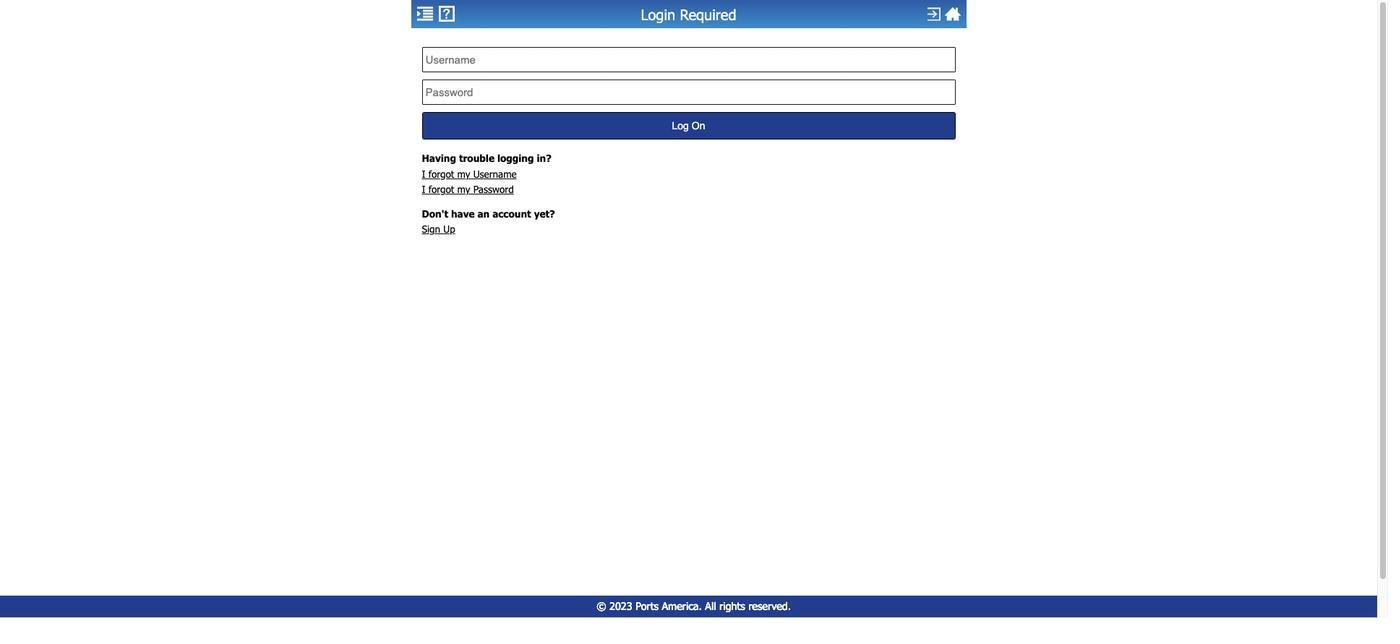 Task type: locate. For each thing, give the bounding box(es) containing it.
2 i from the top
[[422, 183, 426, 195]]

0 vertical spatial my
[[457, 168, 470, 180]]

i down having
[[422, 168, 426, 180]]

forgot down having
[[429, 168, 454, 180]]

1 vertical spatial forgot
[[429, 183, 454, 195]]

i forgot my password link
[[422, 183, 514, 195]]

0 vertical spatial i
[[422, 168, 426, 180]]

sign up link
[[422, 223, 455, 235]]

forgot up don't
[[429, 183, 454, 195]]

up
[[443, 223, 455, 235]]

my up i forgot my password link
[[457, 168, 470, 180]]

america.
[[662, 600, 702, 613]]

login required banner
[[411, 0, 966, 29]]

my down i forgot my username link
[[457, 183, 470, 195]]

log
[[672, 120, 689, 131]]

an
[[478, 207, 490, 220]]

log on
[[672, 120, 705, 131]]

trouble
[[459, 152, 495, 164]]

1 forgot from the top
[[429, 168, 454, 180]]

2 my from the top
[[457, 183, 470, 195]]

© 2023 ports america. all rights reserved. footer
[[0, 596, 1388, 618]]

required
[[680, 6, 736, 23]]

username
[[473, 168, 517, 180]]

my
[[457, 168, 470, 180], [457, 183, 470, 195]]

None submit
[[423, 113, 955, 139]]

1 vertical spatial my
[[457, 183, 470, 195]]

all
[[705, 600, 716, 613]]

0 vertical spatial forgot
[[429, 168, 454, 180]]

2 forgot from the top
[[429, 183, 454, 195]]

don't have an account yet? sign up
[[422, 207, 555, 235]]

i
[[422, 168, 426, 180], [422, 183, 426, 195]]

ports
[[636, 600, 659, 613]]

Password password field
[[426, 80, 952, 104]]

i up don't
[[422, 183, 426, 195]]

1 vertical spatial i
[[422, 183, 426, 195]]

forgot
[[429, 168, 454, 180], [429, 183, 454, 195]]



Task type: vqa. For each thing, say whether or not it's contained in the screenshot.
second I from the top of the having trouble logging in? i forgot my username i forgot my password
yes



Task type: describe. For each thing, give the bounding box(es) containing it.
having trouble logging in? i forgot my username i forgot my password
[[422, 152, 552, 195]]

reserved.
[[749, 600, 791, 613]]

login
[[641, 6, 675, 23]]

©
[[597, 600, 606, 613]]

having
[[422, 152, 456, 164]]

© 2023 ports america. all rights reserved.
[[597, 600, 791, 613]]

in?
[[537, 152, 552, 164]]

sign
[[422, 223, 440, 235]]

1 my from the top
[[457, 168, 470, 180]]

account
[[493, 207, 531, 220]]

Username text field
[[426, 48, 952, 71]]

yet?
[[534, 207, 555, 220]]

password
[[473, 183, 514, 195]]

1 i from the top
[[422, 168, 426, 180]]

on
[[692, 120, 705, 131]]

rights
[[719, 600, 745, 613]]

2023
[[610, 600, 632, 613]]

have
[[451, 207, 475, 220]]

login required heading
[[411, 6, 966, 23]]

don't
[[422, 207, 448, 220]]

logging
[[497, 152, 534, 164]]

i forgot my username link
[[422, 168, 517, 180]]

login required
[[641, 6, 736, 23]]



